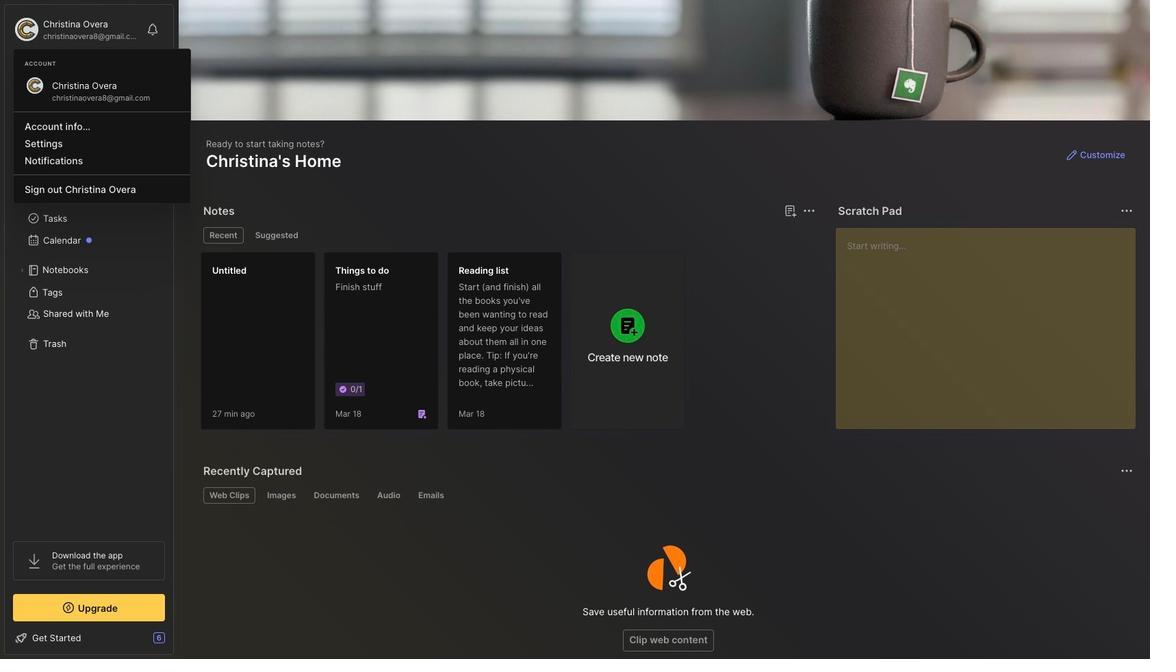 Task type: describe. For each thing, give the bounding box(es) containing it.
dropdown list menu
[[14, 106, 190, 198]]

0 horizontal spatial more actions image
[[802, 203, 818, 219]]

Search text field
[[38, 70, 153, 83]]

click to collapse image
[[173, 634, 183, 651]]

main element
[[0, 0, 178, 660]]

Start writing… text field
[[848, 228, 1136, 419]]



Task type: vqa. For each thing, say whether or not it's contained in the screenshot.
"note editor" text field
no



Task type: locate. For each thing, give the bounding box(es) containing it.
1 tab list from the top
[[203, 227, 814, 244]]

Account field
[[13, 16, 140, 43]]

tree
[[5, 134, 173, 530]]

1 horizontal spatial more actions image
[[1119, 463, 1136, 480]]

expand notebooks image
[[18, 266, 26, 275]]

0 vertical spatial more actions image
[[802, 203, 818, 219]]

1 vertical spatial tab list
[[203, 488, 1132, 504]]

tab
[[203, 227, 244, 244], [249, 227, 305, 244], [203, 488, 256, 504], [261, 488, 302, 504], [308, 488, 366, 504], [371, 488, 407, 504], [412, 488, 451, 504]]

1 vertical spatial more actions image
[[1119, 463, 1136, 480]]

row group
[[201, 252, 694, 438]]

more actions image
[[802, 203, 818, 219], [1119, 463, 1136, 480]]

tab list
[[203, 227, 814, 244], [203, 488, 1132, 504]]

none search field inside main element
[[38, 68, 153, 84]]

tree inside main element
[[5, 134, 173, 530]]

More actions field
[[800, 201, 820, 221], [1118, 201, 1137, 221], [1118, 462, 1137, 481]]

0 vertical spatial tab list
[[203, 227, 814, 244]]

None search field
[[38, 68, 153, 84]]

2 tab list from the top
[[203, 488, 1132, 504]]

Help and Learning task checklist field
[[5, 628, 173, 649]]

more actions image
[[1119, 203, 1136, 219]]



